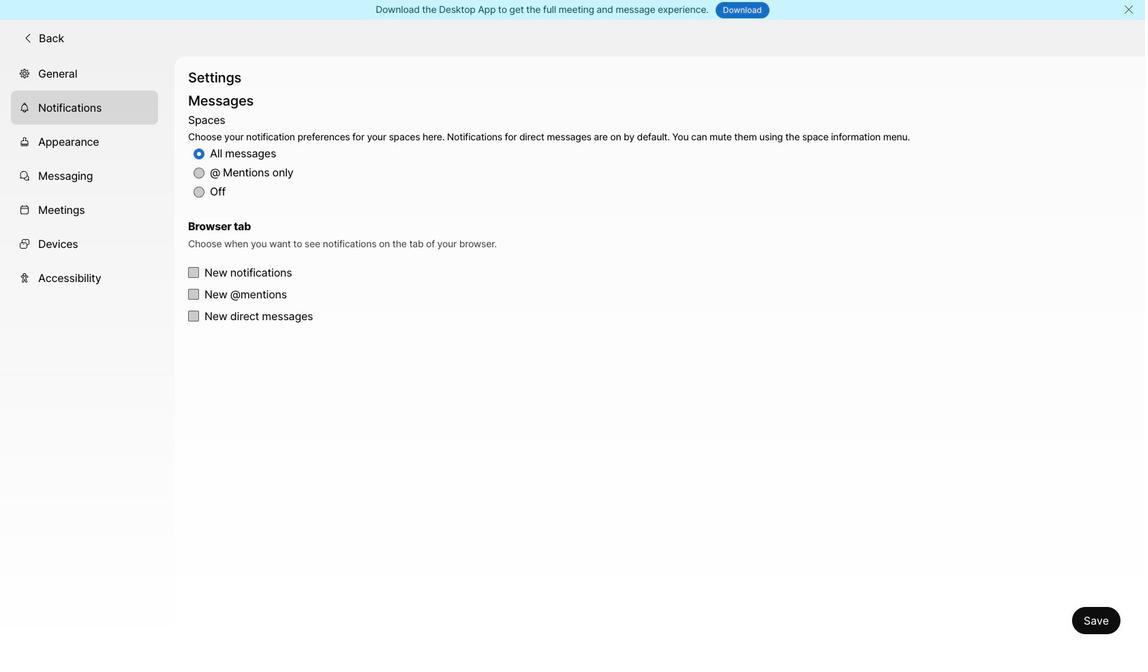 Task type: describe. For each thing, give the bounding box(es) containing it.
appearance tab
[[11, 125, 158, 159]]

messaging tab
[[11, 159, 158, 193]]

settings navigation
[[0, 56, 175, 657]]

meetings tab
[[11, 193, 158, 227]]

All messages radio
[[194, 149, 205, 160]]

devices tab
[[11, 227, 158, 261]]

notifications tab
[[11, 91, 158, 125]]



Task type: locate. For each thing, give the bounding box(es) containing it.
cancel_16 image
[[1124, 4, 1135, 15]]

option group
[[188, 111, 911, 202]]

@ Mentions only radio
[[194, 168, 205, 179]]

Off radio
[[194, 187, 205, 198]]

accessibility tab
[[11, 261, 158, 295]]

general tab
[[11, 56, 158, 91]]



Task type: vqa. For each thing, say whether or not it's contained in the screenshot.
Devices tab
yes



